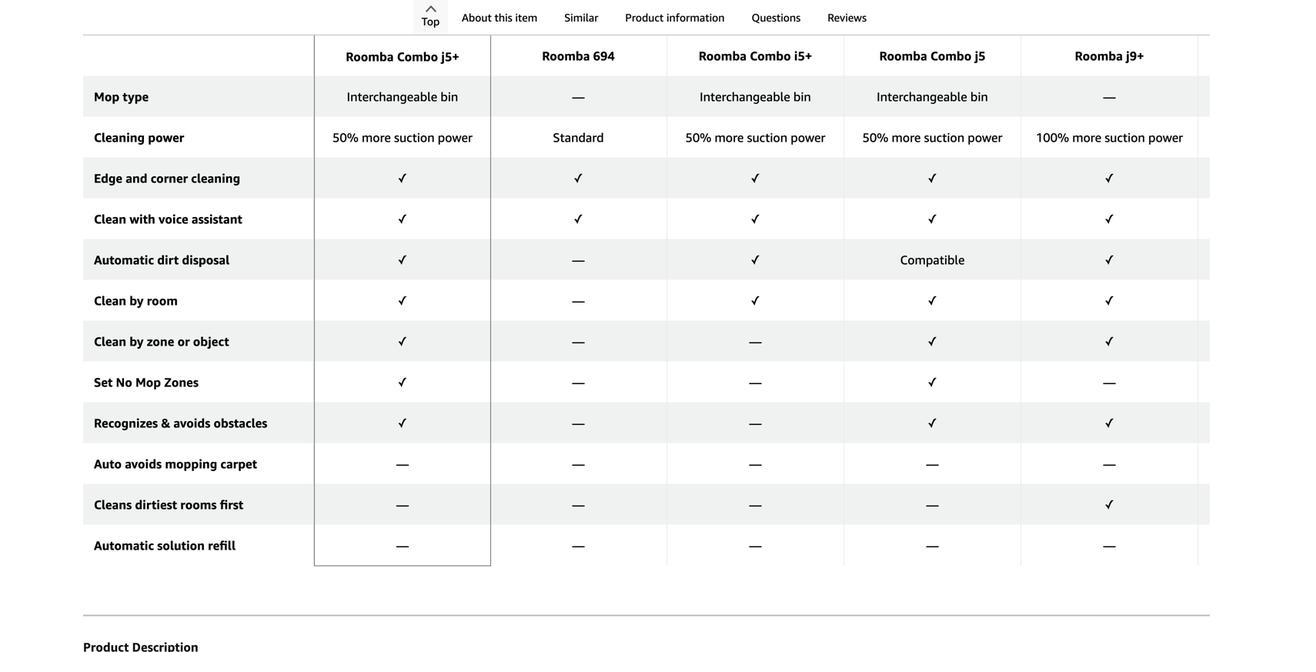 Task type: vqa. For each thing, say whether or not it's contained in the screenshot.
popover image for sponsored ad - heart tone botanicals natural deodorant | bioactive | aluminum & baking soda free | 24hr protection | men &... image at the right of page
no



Task type: locate. For each thing, give the bounding box(es) containing it.
dirtiest
[[135, 497, 177, 512]]

1 vertical spatial automatic
[[94, 538, 154, 553]]

roomba
[[542, 48, 590, 63], [699, 48, 747, 63], [880, 48, 928, 63], [1075, 48, 1123, 63], [346, 49, 394, 64]]

0 horizontal spatial avoids
[[125, 457, 162, 471]]

more
[[362, 130, 391, 145], [715, 130, 744, 145], [892, 130, 921, 145], [1073, 130, 1102, 145]]

clean for clean by room
[[94, 293, 126, 308]]

1 horizontal spatial avoids
[[174, 416, 211, 430]]

3 50% from the left
[[863, 130, 889, 145]]

zones
[[164, 375, 199, 390]]

recognizes & avoids obstacles
[[94, 416, 268, 430]]

0 horizontal spatial bin
[[441, 89, 458, 104]]

automatic solution refill
[[94, 538, 236, 553]]

suction
[[394, 130, 435, 145], [747, 130, 788, 145], [925, 130, 965, 145], [1105, 130, 1146, 145]]

2 50% more suction power from the left
[[686, 130, 826, 145]]

interchangeable bin
[[347, 89, 458, 104], [700, 89, 812, 104], [877, 89, 989, 104]]

by left room
[[130, 293, 144, 308]]

mop left type
[[94, 89, 119, 104]]

j9+
[[1127, 48, 1145, 63]]

interchangeable down roomba combo i5+
[[700, 89, 791, 104]]

0 vertical spatial clean
[[94, 212, 126, 226]]

roomba combo j5
[[880, 48, 986, 63]]

2 horizontal spatial combo
[[931, 48, 972, 63]]

clean left room
[[94, 293, 126, 308]]

rooms
[[180, 497, 217, 512]]

2 automatic from the top
[[94, 538, 154, 553]]

roomba for roomba j9+
[[1075, 48, 1123, 63]]

2 interchangeable from the left
[[700, 89, 791, 104]]

mop
[[94, 89, 119, 104], [135, 375, 161, 390]]

avoids right auto
[[125, 457, 162, 471]]

clean by room
[[94, 293, 178, 308]]

by left 'zone'
[[130, 334, 144, 349]]

interchangeable down roomba combo j5+
[[347, 89, 438, 104]]

1 vertical spatial mop
[[135, 375, 161, 390]]

mop right no
[[135, 375, 161, 390]]

50%
[[333, 130, 359, 145], [686, 130, 712, 145], [863, 130, 889, 145]]

1 horizontal spatial interchangeable
[[700, 89, 791, 104]]

first
[[220, 497, 243, 512]]

3 power from the left
[[791, 130, 826, 145]]

2 vertical spatial clean
[[94, 334, 126, 349]]

clean up set
[[94, 334, 126, 349]]

1 clean from the top
[[94, 212, 126, 226]]

1 horizontal spatial 50%
[[686, 130, 712, 145]]

1 bin from the left
[[441, 89, 458, 104]]

50% more suction power
[[333, 130, 473, 145], [686, 130, 826, 145], [863, 130, 1003, 145]]

✓
[[398, 171, 407, 186], [574, 171, 583, 186], [751, 171, 761, 186], [928, 171, 938, 186], [1105, 171, 1115, 186], [398, 212, 407, 226], [574, 212, 583, 226], [751, 212, 761, 226], [928, 212, 938, 226], [1105, 212, 1115, 226], [398, 253, 407, 267], [751, 253, 761, 267], [1105, 253, 1115, 267], [398, 293, 407, 308], [751, 293, 761, 308], [928, 293, 938, 308], [1105, 293, 1115, 308], [398, 334, 407, 349], [928, 334, 938, 349], [1105, 334, 1115, 349], [398, 375, 407, 390], [928, 375, 938, 390], [398, 416, 407, 430], [928, 416, 938, 430], [1105, 416, 1115, 430], [1105, 497, 1115, 512]]

bin down j5
[[971, 89, 989, 104]]

694
[[594, 48, 615, 63]]

1 vertical spatial by
[[130, 334, 144, 349]]

2 power from the left
[[438, 130, 473, 145]]

0 horizontal spatial 50%
[[333, 130, 359, 145]]

1 horizontal spatial bin
[[794, 89, 812, 104]]

0 horizontal spatial combo
[[397, 49, 438, 64]]

cleaning power
[[94, 130, 184, 145]]

roomba for roomba combo j5+
[[346, 49, 394, 64]]

1 automatic from the top
[[94, 253, 154, 267]]

item
[[515, 11, 538, 24]]

by for room
[[130, 293, 144, 308]]

by for zone
[[130, 334, 144, 349]]

roomba j9+ link
[[1033, 0, 1188, 71]]

reviews
[[828, 11, 867, 24]]

bin down the "i5+"
[[794, 89, 812, 104]]

disposal
[[182, 253, 230, 267]]

roomba down information
[[699, 48, 747, 63]]

bin down j5+
[[441, 89, 458, 104]]

automatic for automatic solution refill
[[94, 538, 154, 553]]

0 horizontal spatial mop
[[94, 89, 119, 104]]

0 horizontal spatial interchangeable bin
[[347, 89, 458, 104]]

3 interchangeable bin from the left
[[877, 89, 989, 104]]

interchangeable
[[347, 89, 438, 104], [700, 89, 791, 104], [877, 89, 968, 104]]

combo left the "i5+"
[[750, 48, 791, 63]]

combo for i5+
[[750, 48, 791, 63]]

3 50% more suction power from the left
[[863, 130, 1003, 145]]

by
[[130, 293, 144, 308], [130, 334, 144, 349]]

cleans dirtiest rooms first
[[94, 497, 243, 512]]

avoids right & at the bottom left
[[174, 416, 211, 430]]

clean left with
[[94, 212, 126, 226]]

avoids
[[174, 416, 211, 430], [125, 457, 162, 471]]

0 vertical spatial avoids
[[174, 416, 211, 430]]

b0c4151yk5 image
[[326, 0, 480, 41]]

0 vertical spatial automatic
[[94, 253, 154, 267]]

roomba left j9+
[[1075, 48, 1123, 63]]

0 vertical spatial mop
[[94, 89, 119, 104]]

combo for j5
[[931, 48, 972, 63]]

2 50% from the left
[[686, 130, 712, 145]]

roomba down b0c4151yk5 "image"
[[346, 49, 394, 64]]

combo
[[750, 48, 791, 63], [931, 48, 972, 63], [397, 49, 438, 64]]

2 more from the left
[[715, 130, 744, 145]]

1 interchangeable bin from the left
[[347, 89, 458, 104]]

automatic
[[94, 253, 154, 267], [94, 538, 154, 553]]

1 horizontal spatial combo
[[750, 48, 791, 63]]

1 by from the top
[[130, 293, 144, 308]]

3 clean from the top
[[94, 334, 126, 349]]

0 horizontal spatial 50% more suction power
[[333, 130, 473, 145]]

j5+
[[441, 49, 460, 64]]

combo for j5+
[[397, 49, 438, 64]]

0 horizontal spatial interchangeable
[[347, 89, 438, 104]]

roomba combo i5+
[[699, 48, 813, 63]]

interchangeable bin down roomba combo i5+
[[700, 89, 812, 104]]

4 power from the left
[[968, 130, 1003, 145]]

2 by from the top
[[130, 334, 144, 349]]

room
[[147, 293, 178, 308]]

dirt
[[157, 253, 179, 267]]

clean by zone or object
[[94, 334, 229, 349]]

recognizes
[[94, 416, 158, 430]]

1 vertical spatial clean
[[94, 293, 126, 308]]

roomba down 'roomba 694' image
[[542, 48, 590, 63]]

bin
[[441, 89, 458, 104], [794, 89, 812, 104], [971, 89, 989, 104]]

2 horizontal spatial 50%
[[863, 130, 889, 145]]

2 horizontal spatial 50% more suction power
[[863, 130, 1003, 145]]

clean with voice assistant
[[94, 212, 242, 226]]

product information
[[626, 11, 725, 24]]

cleaning
[[191, 171, 240, 186]]

obstacles
[[214, 416, 268, 430]]

2 horizontal spatial bin
[[971, 89, 989, 104]]

1 more from the left
[[362, 130, 391, 145]]

interchangeable down roomba combo j5
[[877, 89, 968, 104]]

clean
[[94, 212, 126, 226], [94, 293, 126, 308], [94, 334, 126, 349]]

combo left j5
[[931, 48, 972, 63]]

2 horizontal spatial interchangeable
[[877, 89, 968, 104]]

0 vertical spatial by
[[130, 293, 144, 308]]

zone
[[147, 334, 174, 349]]

interchangeable bin down roomba combo j5+
[[347, 89, 458, 104]]

1 horizontal spatial 50% more suction power
[[686, 130, 826, 145]]

power
[[148, 130, 184, 145], [438, 130, 473, 145], [791, 130, 826, 145], [968, 130, 1003, 145], [1149, 130, 1184, 145]]

1 interchangeable from the left
[[347, 89, 438, 104]]

combo left j5+
[[397, 49, 438, 64]]

automatic up clean by room
[[94, 253, 154, 267]]

1 power from the left
[[148, 130, 184, 145]]

and
[[126, 171, 148, 186]]

automatic down cleans
[[94, 538, 154, 553]]

interchangeable bin down roomba combo j5
[[877, 89, 989, 104]]

roomba down b0c414dzpn image
[[880, 48, 928, 63]]

set
[[94, 375, 113, 390]]

auto avoids mopping carpet
[[94, 457, 257, 471]]

1 horizontal spatial mop
[[135, 375, 161, 390]]

1 horizontal spatial interchangeable bin
[[700, 89, 812, 104]]

—
[[573, 89, 585, 104], [1104, 89, 1116, 104], [573, 253, 585, 267], [573, 293, 585, 308], [573, 334, 585, 349], [750, 334, 762, 349], [573, 375, 585, 390], [750, 375, 762, 390], [1104, 375, 1116, 390], [573, 416, 585, 430], [750, 416, 762, 430], [397, 457, 409, 471], [573, 457, 585, 471], [750, 457, 762, 471], [927, 457, 939, 471], [1104, 457, 1116, 471], [397, 497, 409, 512], [573, 497, 585, 512], [750, 497, 762, 512], [927, 497, 939, 512], [397, 538, 409, 553], [573, 538, 585, 553], [750, 538, 762, 553], [927, 538, 939, 553], [1104, 538, 1116, 553]]

2 horizontal spatial interchangeable bin
[[877, 89, 989, 104]]

2 clean from the top
[[94, 293, 126, 308]]

roomba j9+
[[1075, 48, 1145, 63]]

top
[[422, 15, 440, 28]]

auto
[[94, 457, 122, 471]]

this
[[495, 11, 513, 24]]



Task type: describe. For each thing, give the bounding box(es) containing it.
1 suction from the left
[[394, 130, 435, 145]]

3 suction from the left
[[925, 130, 965, 145]]

with
[[130, 212, 155, 226]]

j5
[[975, 48, 986, 63]]

roomba 694 link
[[501, 0, 656, 71]]

2 suction from the left
[[747, 130, 788, 145]]

cleaning
[[94, 130, 145, 145]]

1 50% from the left
[[333, 130, 359, 145]]

4 more from the left
[[1073, 130, 1102, 145]]

clean for clean with voice assistant
[[94, 212, 126, 226]]

3 interchangeable from the left
[[877, 89, 968, 104]]

questions
[[752, 11, 801, 24]]

roomba combo j5 link
[[856, 0, 1010, 71]]

product
[[626, 11, 664, 24]]

1 50% more suction power from the left
[[333, 130, 473, 145]]

&
[[161, 416, 170, 430]]

roomba 694
[[542, 48, 615, 63]]

1 vertical spatial avoids
[[125, 457, 162, 471]]

roomba combo j5+ link
[[326, 0, 480, 72]]

roomba for roomba combo j5
[[880, 48, 928, 63]]

100% more suction power
[[1036, 130, 1184, 145]]

no
[[116, 375, 132, 390]]

b0c4n37v2z image
[[679, 0, 833, 40]]

corner
[[151, 171, 188, 186]]

edge
[[94, 171, 123, 186]]

similar
[[565, 11, 599, 24]]

set no mop zones
[[94, 375, 199, 390]]

voice
[[159, 212, 188, 226]]

information
[[667, 11, 725, 24]]

i5+
[[795, 48, 813, 63]]

about this item
[[462, 11, 538, 24]]

solution
[[157, 538, 205, 553]]

roomba for roomba combo i5+
[[699, 48, 747, 63]]

about
[[462, 11, 492, 24]]

compatible
[[901, 253, 965, 267]]

4 suction from the left
[[1105, 130, 1146, 145]]

assistant
[[192, 212, 242, 226]]

object
[[193, 334, 229, 349]]

refill
[[208, 538, 236, 553]]

3 bin from the left
[[971, 89, 989, 104]]

carpet
[[221, 457, 257, 471]]

5 power from the left
[[1149, 130, 1184, 145]]

mopping
[[165, 457, 217, 471]]

2 interchangeable bin from the left
[[700, 89, 812, 104]]

standard
[[553, 130, 604, 145]]

edge and corner cleaning
[[94, 171, 240, 186]]

roomba for roomba 694
[[542, 48, 590, 63]]

roomba 694 image
[[502, 0, 656, 40]]

mop type
[[94, 89, 149, 104]]

automatic for automatic dirt disposal
[[94, 253, 154, 267]]

3 more from the left
[[892, 130, 921, 145]]

2 bin from the left
[[794, 89, 812, 104]]

automatic dirt disposal
[[94, 253, 230, 267]]

roomba combo j5+
[[346, 49, 460, 64]]

clean for clean by zone or object
[[94, 334, 126, 349]]

100%
[[1036, 130, 1070, 145]]

type
[[123, 89, 149, 104]]

b0c415nhbm image
[[1033, 0, 1187, 40]]

cleans
[[94, 497, 132, 512]]

roomba combo i5+ link
[[678, 0, 833, 71]]

or
[[178, 334, 190, 349]]

b0c414dzpn image
[[856, 0, 1010, 40]]



